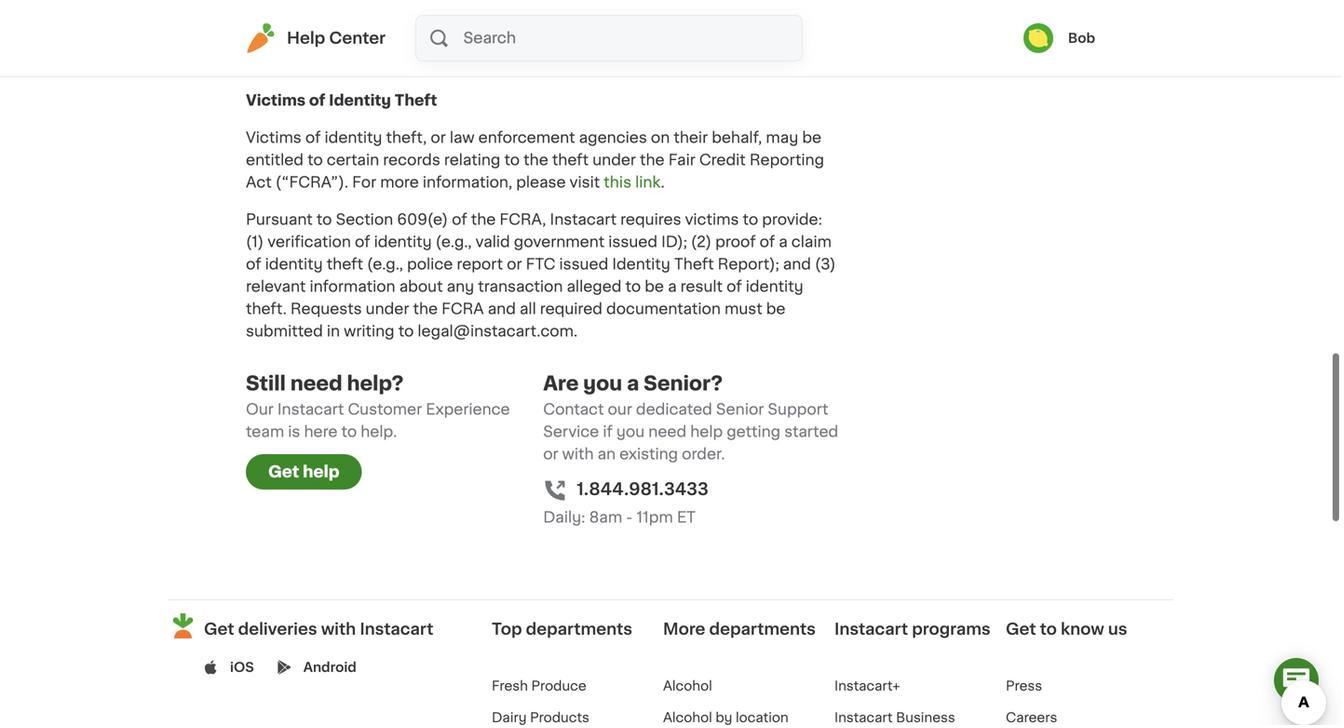 Task type: vqa. For each thing, say whether or not it's contained in the screenshot.


Task type: locate. For each thing, give the bounding box(es) containing it.
issued down 'requires'
[[608, 235, 658, 250]]

1 horizontal spatial any
[[447, 279, 474, 294]]

or up transaction
[[507, 257, 522, 272]]

or right theft,
[[431, 130, 446, 145]]

identity
[[329, 93, 391, 108], [612, 257, 670, 272]]

0 horizontal spatial identity
[[329, 93, 391, 108]]

help up "order."
[[690, 425, 723, 440]]

2 vertical spatial a
[[627, 374, 639, 394]]

provide:
[[762, 212, 822, 227]]

enforcement down ler@instacart.com link
[[679, 34, 776, 48]]

law
[[246, 11, 276, 26]]

top departments
[[492, 622, 632, 638]]

of right 609(e)
[[452, 212, 467, 227]]

to right here at the left bottom of the page
[[341, 425, 357, 440]]

0 vertical spatial alcohol
[[663, 680, 712, 693]]

instacart business link
[[835, 712, 955, 725]]

2 horizontal spatial a
[[779, 235, 788, 250]]

1 vertical spatial a
[[668, 279, 677, 294]]

alcohol for alcohol by location
[[663, 712, 712, 725]]

and down claim
[[783, 257, 811, 272]]

help center link
[[246, 23, 386, 53]]

enforcement up help center
[[280, 11, 376, 26]]

alcohol link
[[663, 680, 712, 693]]

Search search field
[[462, 16, 802, 61]]

with
[[562, 447, 594, 462], [321, 622, 356, 638]]

(1)
[[246, 235, 264, 250]]

may
[[501, 11, 533, 26], [766, 130, 799, 145]]

0 horizontal spatial a
[[627, 374, 639, 394]]

are
[[594, 34, 618, 48]]

1 vertical spatial need
[[649, 425, 687, 440]]

law
[[650, 34, 675, 48], [450, 130, 475, 145]]

to down proper
[[449, 56, 465, 71]]

us right know
[[1108, 622, 1128, 638]]

need inside are you a senior? contact our dedicated senior support service if you need help getting started or with an existing order.
[[649, 425, 687, 440]]

departments
[[526, 622, 632, 638], [709, 622, 816, 638]]

not
[[357, 34, 382, 48], [621, 34, 646, 48], [592, 56, 617, 71]]

their
[[674, 130, 708, 145]]

departments right the more
[[709, 622, 816, 638]]

ios
[[230, 661, 254, 674]]

not up "emails"
[[357, 34, 382, 48]]

1 alcohol from the top
[[663, 680, 712, 693]]

help down here at the left bottom of the page
[[303, 464, 339, 480]]

be
[[620, 56, 640, 71], [802, 130, 822, 145], [645, 279, 664, 294], [766, 302, 786, 317]]

victims up entitled
[[246, 130, 302, 145]]

2 alcohol from the top
[[663, 712, 712, 725]]

victims down 'personnel,'
[[246, 93, 306, 108]]

1 vertical spatial you
[[583, 374, 622, 394]]

1 vertical spatial and
[[488, 302, 516, 317]]

1 horizontal spatial with
[[562, 447, 594, 462]]

1 horizontal spatial departments
[[709, 622, 816, 638]]

be left returned
[[620, 56, 640, 71]]

service.
[[486, 34, 544, 48]]

departments up produce
[[526, 622, 632, 638]]

the up please
[[524, 153, 548, 168]]

or right returned
[[712, 56, 727, 71]]

0 vertical spatial help
[[690, 425, 723, 440]]

theft
[[395, 93, 437, 108], [674, 257, 714, 272]]

link
[[635, 175, 661, 190]]

enforcement up please
[[478, 130, 575, 145]]

1 vertical spatial under
[[366, 302, 409, 317]]

0 vertical spatial a
[[779, 235, 788, 250]]

with up android link
[[321, 622, 356, 638]]

1.844.981.3433
[[577, 482, 709, 498]]

0 horizontal spatial law
[[450, 130, 475, 145]]

get right instacart shopper app logo
[[204, 622, 234, 638]]

under down agencies
[[593, 153, 636, 168]]

1 vertical spatial identity
[[612, 257, 670, 272]]

0 horizontal spatial and
[[488, 302, 516, 317]]

0 vertical spatial need
[[290, 374, 342, 394]]

under inside the pursuant to section 609(e) of the fcra, instacart requires victims to provide: (1) verification of identity (e.g., valid government issued id); (2) proof of a claim of identity theft (e.g., police report or ftc issued identity theft report); and (3) relevant information about any transaction alleged to be a result of identity theft. requests under the fcra and all required documentation must be submitted in writing to legal@instacart.com.
[[366, 302, 409, 317]]

1 horizontal spatial theft
[[552, 153, 589, 168]]

any down does
[[329, 56, 356, 71]]

you up will
[[562, 34, 590, 48]]

0 horizontal spatial this
[[469, 56, 496, 71]]

not right are
[[621, 34, 646, 48]]

may up service.
[[501, 11, 533, 26]]

identity down verification
[[265, 257, 323, 272]]

also
[[537, 11, 568, 26]]

2 horizontal spatial enforcement
[[679, 34, 776, 48]]

ftc
[[526, 257, 556, 272]]

any
[[329, 56, 356, 71], [447, 279, 474, 294]]

may up reporting
[[766, 130, 799, 145]]

victims inside victims of identity theft, or law enforcement agencies on their behalf, may be entitled to certain records relating to the theft under the fair credit reporting act ("fcra"). for more information, please visit
[[246, 130, 302, 145]]

issued up alleged in the left top of the page
[[559, 257, 608, 272]]

victims
[[246, 93, 306, 108], [246, 130, 302, 145]]

proper
[[432, 34, 482, 48]]

a down 'provide:'
[[779, 235, 788, 250]]

1 vertical spatial any
[[447, 279, 474, 294]]

law down at
[[650, 34, 675, 48]]

enforcement
[[280, 11, 376, 26], [679, 34, 776, 48], [478, 130, 575, 145]]

0 horizontal spatial theft
[[395, 93, 437, 108]]

0 vertical spatial you
[[562, 34, 590, 48]]

the up valid
[[471, 212, 496, 227]]

(e.g., up police
[[436, 235, 472, 250]]

need inside still need help? our instacart customer experience team is here to help.
[[290, 374, 342, 394]]

dairy products
[[492, 712, 590, 725]]

business
[[896, 712, 955, 725]]

enforcement inside victims of identity theft, or law enforcement agencies on their behalf, may be entitled to certain records relating to the theft under the fair credit reporting act ("fcra"). for more information, please visit
[[478, 130, 575, 145]]

1 vertical spatial with
[[321, 622, 356, 638]]

identity down "emails"
[[329, 93, 391, 108]]

of up ("fcra").
[[305, 130, 321, 145]]

2 horizontal spatial not
[[621, 34, 646, 48]]

departments for more departments
[[709, 622, 816, 638]]

1 vertical spatial may
[[766, 130, 799, 145]]

0 vertical spatial .
[[823, 11, 827, 26]]

theft up the visit
[[552, 153, 589, 168]]

1 departments from the left
[[526, 622, 632, 638]]

get for get help
[[268, 464, 299, 480]]

of down section
[[355, 235, 370, 250]]

2 victims from the top
[[246, 130, 302, 145]]

and up legal@instacart.com.
[[488, 302, 516, 317]]

instacart inside the pursuant to section 609(e) of the fcra, instacart requires victims to provide: (1) verification of identity (e.g., valid government issued id); (2) proof of a claim of identity theft (e.g., police report or ftc issued identity theft report); and (3) relevant information about any transaction alleged to be a result of identity theft. requests under the fcra and all required documentation must be submitted in writing to legal@instacart.com.
[[550, 212, 617, 227]]

senior
[[716, 402, 764, 417]]

1 horizontal spatial not
[[592, 56, 617, 71]]

this down proper
[[469, 56, 496, 71]]

0 horizontal spatial theft
[[327, 257, 363, 272]]

theft down (2)
[[674, 257, 714, 272]]

products
[[530, 712, 590, 725]]

us
[[633, 11, 651, 26], [1108, 622, 1128, 638]]

of up must
[[727, 279, 742, 294]]

1 horizontal spatial us
[[1108, 622, 1128, 638]]

0 vertical spatial with
[[562, 447, 594, 462]]

identity
[[325, 130, 382, 145], [374, 235, 432, 250], [265, 257, 323, 272], [746, 279, 804, 294]]

to up the proof
[[743, 212, 758, 227]]

0 horizontal spatial (e.g.,
[[367, 257, 403, 272]]

1 vertical spatial .
[[661, 175, 665, 190]]

a up our
[[627, 374, 639, 394]]

instacart image
[[246, 23, 276, 53]]

the up link
[[640, 153, 665, 168]]

a inside are you a senior? contact our dedicated senior support service if you need help getting started or with an existing order.
[[627, 374, 639, 394]]

(e.g., up information
[[367, 257, 403, 272]]

customer
[[348, 402, 422, 417]]

all
[[520, 302, 536, 317]]

may inside victims of identity theft, or law enforcement agencies on their behalf, may be entitled to certain records relating to the theft under the fair credit reporting act ("fcra"). for more information, please visit
[[766, 130, 799, 145]]

identity up certain at the left top
[[325, 130, 382, 145]]

about
[[399, 279, 443, 294]]

get inside button
[[268, 464, 299, 480]]

1 vertical spatial theft
[[674, 257, 714, 272]]

police
[[407, 257, 453, 272]]

0 vertical spatial theft
[[395, 93, 437, 108]]

this left link
[[604, 175, 632, 190]]

or down service
[[543, 447, 558, 462]]

more departments
[[663, 622, 816, 638]]

fresh
[[492, 680, 528, 693]]

under up writing
[[366, 302, 409, 317]]

you up our
[[583, 374, 622, 394]]

0 horizontal spatial departments
[[526, 622, 632, 638]]

android
[[303, 661, 357, 674]]

0 vertical spatial victims
[[246, 93, 306, 108]]

identity inside the pursuant to section 609(e) of the fcra, instacart requires victims to provide: (1) verification of identity (e.g., valid government issued id); (2) proof of a claim of identity theft (e.g., police report or ftc issued identity theft report); and (3) relevant information about any transaction alleged to be a result of identity theft. requests under the fcra and all required documentation must be submitted in writing to legal@instacart.com.
[[612, 257, 670, 272]]

0 vertical spatial (e.g.,
[[436, 235, 472, 250]]

alcohol down alcohol link
[[663, 712, 712, 725]]

reporting
[[750, 153, 824, 168]]

0 vertical spatial this
[[469, 56, 496, 71]]

need up here at the left bottom of the page
[[290, 374, 342, 394]]

id);
[[661, 235, 687, 250]]

1 horizontal spatial this
[[604, 175, 632, 190]]

identity down id);
[[612, 257, 670, 272]]

1 horizontal spatial law
[[650, 34, 675, 48]]

credit
[[699, 153, 746, 168]]

1 vertical spatial us
[[1108, 622, 1128, 638]]

0 vertical spatial any
[[329, 56, 356, 71]]

existing
[[620, 447, 678, 462]]

1 horizontal spatial under
[[593, 153, 636, 168]]

us left at
[[633, 11, 651, 26]]

0 horizontal spatial help
[[303, 464, 339, 480]]

are you a senior? contact our dedicated senior support service if you need help getting started or with an existing order.
[[543, 374, 838, 462]]

1 horizontal spatial may
[[766, 130, 799, 145]]

-
[[626, 510, 633, 525]]

be up the documentation
[[645, 279, 664, 294]]

certain
[[327, 153, 379, 168]]

1 horizontal spatial need
[[649, 425, 687, 440]]

theft up theft,
[[395, 93, 437, 108]]

behalf,
[[712, 130, 762, 145]]

need
[[290, 374, 342, 394], [649, 425, 687, 440]]

help
[[287, 30, 325, 46]]

need down dedicated
[[649, 425, 687, 440]]

2 departments from the left
[[709, 622, 816, 638]]

theft inside the pursuant to section 609(e) of the fcra, instacart requires victims to provide: (1) verification of identity (e.g., valid government issued id); (2) proof of a claim of identity theft (e.g., police report or ftc issued identity theft report); and (3) relevant information about any transaction alleged to be a result of identity theft. requests under the fcra and all required documentation must be submitted in writing to legal@instacart.com.
[[327, 257, 363, 272]]

any up the fcra
[[447, 279, 474, 294]]

center
[[329, 30, 386, 46]]

alcohol by location link
[[663, 712, 789, 725]]

at
[[655, 11, 670, 26]]

1 vertical spatial victims
[[246, 130, 302, 145]]

or inside the pursuant to section 609(e) of the fcra, instacart requires victims to provide: (1) verification of identity (e.g., valid government issued id); (2) proof of a claim of identity theft (e.g., police report or ftc issued identity theft report); and (3) relevant information about any transaction alleged to be a result of identity theft. requests under the fcra and all required documentation must be submitted in writing to legal@instacart.com.
[[507, 257, 522, 272]]

2 horizontal spatial get
[[1006, 622, 1036, 638]]

2 vertical spatial enforcement
[[478, 130, 575, 145]]

1 vertical spatial this
[[604, 175, 632, 190]]

0 vertical spatial enforcement
[[280, 11, 376, 26]]

0 vertical spatial may
[[501, 11, 533, 26]]

1 vertical spatial theft
[[327, 257, 363, 272]]

instacart
[[246, 34, 313, 48], [550, 212, 617, 227], [277, 402, 344, 417], [360, 622, 434, 638], [835, 622, 908, 638], [835, 712, 893, 725]]

1 horizontal spatial help
[[690, 425, 723, 440]]

0 vertical spatial and
[[783, 257, 811, 272]]

. inside . instacart does not waive proper service. if you are not law enforcement personnel, any emails sent to this address will not be returned or forwarded.
[[823, 11, 827, 26]]

top
[[492, 622, 522, 638]]

help inside button
[[303, 464, 339, 480]]

1 horizontal spatial .
[[823, 11, 827, 26]]

1 horizontal spatial and
[[783, 257, 811, 272]]

for
[[352, 175, 376, 190]]

1 horizontal spatial identity
[[612, 257, 670, 272]]

law up relating
[[450, 130, 475, 145]]

still need help? our instacart customer experience team is here to help.
[[246, 374, 510, 440]]

0 vertical spatial law
[[650, 34, 675, 48]]

fresh produce
[[492, 680, 587, 693]]

theft inside victims of identity theft, or law enforcement agencies on their behalf, may be entitled to certain records relating to the theft under the fair credit reporting act ("fcra"). for more information, please visit
[[552, 153, 589, 168]]

started
[[784, 425, 838, 440]]

0 horizontal spatial us
[[633, 11, 651, 26]]

0 vertical spatial under
[[593, 153, 636, 168]]

instacart inside still need help? our instacart customer experience team is here to help.
[[277, 402, 344, 417]]

you right if
[[616, 425, 645, 440]]

get help button
[[246, 455, 362, 490]]

user avatar image
[[1024, 23, 1053, 53]]

theft up information
[[327, 257, 363, 272]]

to left know
[[1040, 622, 1057, 638]]

fresh produce link
[[492, 680, 587, 693]]

law enforcement representatives may also contact us at ler@instacart.com
[[246, 11, 823, 26]]

(e.g.,
[[436, 235, 472, 250], [367, 257, 403, 272]]

1 horizontal spatial get
[[268, 464, 299, 480]]

agencies
[[579, 130, 647, 145]]

a up the documentation
[[668, 279, 677, 294]]

1 horizontal spatial enforcement
[[478, 130, 575, 145]]

with down service
[[562, 447, 594, 462]]

not down are
[[592, 56, 617, 71]]

to inside still need help? our instacart customer experience team is here to help.
[[341, 425, 357, 440]]

1 vertical spatial (e.g.,
[[367, 257, 403, 272]]

0 horizontal spatial any
[[329, 56, 356, 71]]

1 vertical spatial law
[[450, 130, 475, 145]]

1 horizontal spatial theft
[[674, 257, 714, 272]]

this
[[469, 56, 496, 71], [604, 175, 632, 190]]

get to know us
[[1006, 622, 1128, 638]]

get down the "is"
[[268, 464, 299, 480]]

alcohol up alcohol by location
[[663, 680, 712, 693]]

0 horizontal spatial get
[[204, 622, 234, 638]]

1 vertical spatial alcohol
[[663, 712, 712, 725]]

issued
[[608, 235, 658, 250], [559, 257, 608, 272]]

a
[[779, 235, 788, 250], [668, 279, 677, 294], [627, 374, 639, 394]]

.
[[823, 11, 827, 26], [661, 175, 665, 190]]

alcohol
[[663, 680, 712, 693], [663, 712, 712, 725]]

1 victims from the top
[[246, 93, 306, 108]]

law inside . instacart does not waive proper service. if you are not law enforcement personnel, any emails sent to this address will not be returned or forwarded.
[[650, 34, 675, 48]]

daily: 8am - 11pm et
[[543, 510, 696, 525]]

1 vertical spatial help
[[303, 464, 339, 480]]

instacart shopper app logo image
[[168, 611, 198, 642]]

information,
[[423, 175, 512, 190]]

to right writing
[[398, 324, 414, 339]]

0 horizontal spatial under
[[366, 302, 409, 317]]

be up reporting
[[802, 130, 822, 145]]

help inside are you a senior? contact our dedicated senior support service if you need help getting started or with an existing order.
[[690, 425, 723, 440]]

0 horizontal spatial need
[[290, 374, 342, 394]]

0 vertical spatial theft
[[552, 153, 589, 168]]

get up press
[[1006, 622, 1036, 638]]

or inside . instacart does not waive proper service. if you are not law enforcement personnel, any emails sent to this address will not be returned or forwarded.
[[712, 56, 727, 71]]

1 vertical spatial enforcement
[[679, 34, 776, 48]]



Task type: describe. For each thing, give the bounding box(es) containing it.
this link .
[[604, 175, 669, 190]]

android link
[[303, 659, 357, 677]]

result
[[681, 279, 723, 294]]

claim
[[792, 235, 832, 250]]

is
[[288, 425, 300, 440]]

in
[[327, 324, 340, 339]]

visit
[[570, 175, 600, 190]]

representatives
[[380, 11, 497, 26]]

theft inside the pursuant to section 609(e) of the fcra, instacart requires victims to provide: (1) verification of identity (e.g., valid government issued id); (2) proof of a claim of identity theft (e.g., police report or ftc issued identity theft report); and (3) relevant information about any transaction alleged to be a result of identity theft. requests under the fcra and all required documentation must be submitted in writing to legal@instacart.com.
[[674, 257, 714, 272]]

victims of identity theft
[[246, 93, 437, 108]]

enforcement inside . instacart does not waive proper service. if you are not law enforcement personnel, any emails sent to this address will not be returned or forwarded.
[[679, 34, 776, 48]]

emails
[[360, 56, 409, 71]]

0 horizontal spatial .
[[661, 175, 665, 190]]

of up report);
[[760, 235, 775, 250]]

will
[[564, 56, 588, 71]]

be inside victims of identity theft, or law enforcement agencies on their behalf, may be entitled to certain records relating to the theft under the fair credit reporting act ("fcra"). for more information, please visit
[[802, 130, 822, 145]]

press
[[1006, 680, 1042, 693]]

0 horizontal spatial may
[[501, 11, 533, 26]]

verification
[[268, 235, 351, 250]]

of down (1) on the left top of the page
[[246, 257, 261, 272]]

help?
[[347, 374, 404, 394]]

of inside victims of identity theft, or law enforcement agencies on their behalf, may be entitled to certain records relating to the theft under the fair credit reporting act ("fcra"). for more information, please visit
[[305, 130, 321, 145]]

report);
[[718, 257, 779, 272]]

0 horizontal spatial not
[[357, 34, 382, 48]]

theft,
[[386, 130, 427, 145]]

instacart inside . instacart does not waive proper service. if you are not law enforcement personnel, any emails sent to this address will not be returned or forwarded.
[[246, 34, 313, 48]]

our
[[246, 402, 274, 417]]

0 vertical spatial us
[[633, 11, 651, 26]]

departments for top departments
[[526, 622, 632, 638]]

instacart+ link
[[835, 680, 900, 693]]

ios app store logo image
[[204, 661, 218, 675]]

et
[[677, 510, 696, 525]]

team
[[246, 425, 284, 440]]

this link link
[[604, 175, 661, 190]]

0 horizontal spatial enforcement
[[280, 11, 376, 26]]

alcohol by location
[[663, 712, 789, 725]]

be right must
[[766, 302, 786, 317]]

(2)
[[691, 235, 712, 250]]

any inside the pursuant to section 609(e) of the fcra, instacart requires victims to provide: (1) verification of identity (e.g., valid government issued id); (2) proof of a claim of identity theft (e.g., police report or ftc issued identity theft report); and (3) relevant information about any transaction alleged to be a result of identity theft. requests under the fcra and all required documentation must be submitted in writing to legal@instacart.com.
[[447, 279, 474, 294]]

deliveries
[[238, 622, 317, 638]]

law inside victims of identity theft, or law enforcement agencies on their behalf, may be entitled to certain records relating to the theft under the fair credit reporting act ("fcra"). for more information, please visit
[[450, 130, 475, 145]]

1 vertical spatial issued
[[559, 257, 608, 272]]

android play store logo image
[[277, 661, 291, 675]]

get for get deliveries with instacart
[[204, 622, 234, 638]]

0 vertical spatial issued
[[608, 235, 658, 250]]

11pm
[[637, 510, 673, 525]]

to up the documentation
[[625, 279, 641, 294]]

getting
[[727, 425, 781, 440]]

the down the about
[[413, 302, 438, 317]]

to up verification
[[317, 212, 332, 227]]

requires
[[620, 212, 681, 227]]

("fcra").
[[275, 175, 348, 190]]

still
[[246, 374, 286, 394]]

(3)
[[815, 257, 836, 272]]

of down 'personnel,'
[[309, 93, 325, 108]]

theft.
[[246, 302, 287, 317]]

0 horizontal spatial with
[[321, 622, 356, 638]]

be inside . instacart does not waive proper service. if you are not law enforcement personnel, any emails sent to this address will not be returned or forwarded.
[[620, 56, 640, 71]]

0 vertical spatial identity
[[329, 93, 391, 108]]

order.
[[682, 447, 725, 462]]

1 horizontal spatial (e.g.,
[[436, 235, 472, 250]]

records
[[383, 153, 440, 168]]

fcra
[[442, 302, 484, 317]]

act
[[246, 175, 272, 190]]

careers link
[[1006, 712, 1058, 725]]

government
[[514, 235, 605, 250]]

section
[[336, 212, 393, 227]]

alcohol for alcohol link
[[663, 680, 712, 693]]

personnel,
[[246, 56, 325, 71]]

victims for victims of identity theft, or law enforcement agencies on their behalf, may be entitled to certain records relating to the theft under the fair credit reporting act ("fcra"). for more information, please visit
[[246, 130, 302, 145]]

to up please
[[504, 153, 520, 168]]

1.844.981.3433 link
[[577, 477, 709, 503]]

to up ("fcra").
[[307, 153, 323, 168]]

instacart business
[[835, 712, 955, 725]]

or inside victims of identity theft, or law enforcement agencies on their behalf, may be entitled to certain records relating to the theft under the fair credit reporting act ("fcra"). for more information, please visit
[[431, 130, 446, 145]]

ler@instacart.com
[[673, 11, 823, 26]]

transaction
[[478, 279, 563, 294]]

this inside . instacart does not waive proper service. if you are not law enforcement personnel, any emails sent to this address will not be returned or forwarded.
[[469, 56, 496, 71]]

help center
[[287, 30, 386, 46]]

identity down 609(e)
[[374, 235, 432, 250]]

fair
[[668, 153, 696, 168]]

get for get to know us
[[1006, 622, 1036, 638]]

an
[[598, 447, 616, 462]]

support
[[768, 402, 829, 417]]

any inside . instacart does not waive proper service. if you are not law enforcement personnel, any emails sent to this address will not be returned or forwarded.
[[329, 56, 356, 71]]

by
[[716, 712, 733, 725]]

more
[[380, 175, 419, 190]]

identity down report);
[[746, 279, 804, 294]]

under inside victims of identity theft, or law enforcement agencies on their behalf, may be entitled to certain records relating to the theft under the fair credit reporting act ("fcra"). for more information, please visit
[[593, 153, 636, 168]]

careers
[[1006, 712, 1058, 725]]

dedicated
[[636, 402, 712, 417]]

more
[[663, 622, 705, 638]]

are
[[543, 374, 579, 394]]

returned
[[644, 56, 708, 71]]

contact
[[543, 402, 604, 417]]

ler@instacart.com link
[[673, 11, 823, 26]]

pursuant to section 609(e) of the fcra, instacart requires victims to provide: (1) verification of identity (e.g., valid government issued id); (2) proof of a claim of identity theft (e.g., police report or ftc issued identity theft report); and (3) relevant information about any transaction alleged to be a result of identity theft. requests under the fcra and all required documentation must be submitted in writing to legal@instacart.com.
[[246, 212, 836, 339]]

you inside . instacart does not waive proper service. if you are not law enforcement personnel, any emails sent to this address will not be returned or forwarded.
[[562, 34, 590, 48]]

alleged
[[567, 279, 622, 294]]

get help
[[268, 464, 339, 480]]

1 horizontal spatial a
[[668, 279, 677, 294]]

or inside are you a senior? contact our dedicated senior support service if you need help getting started or with an existing order.
[[543, 447, 558, 462]]

victims for victims of identity theft
[[246, 93, 306, 108]]

legal@instacart.com.
[[418, 324, 578, 339]]

senior?
[[644, 374, 723, 394]]

identity inside victims of identity theft, or law enforcement agencies on their behalf, may be entitled to certain records relating to the theft under the fair credit reporting act ("fcra"). for more information, please visit
[[325, 130, 382, 145]]

requests
[[290, 302, 362, 317]]

dairy products link
[[492, 712, 590, 725]]

entitled
[[246, 153, 304, 168]]

with inside are you a senior? contact our dedicated senior support service if you need help getting started or with an existing order.
[[562, 447, 594, 462]]

does
[[316, 34, 354, 48]]

8am
[[589, 510, 622, 525]]

relevant
[[246, 279, 306, 294]]

help.
[[361, 425, 397, 440]]

required
[[540, 302, 603, 317]]

here
[[304, 425, 338, 440]]

dairy
[[492, 712, 527, 725]]

writing
[[344, 324, 395, 339]]

contact
[[571, 11, 630, 26]]

2 vertical spatial you
[[616, 425, 645, 440]]

to inside . instacart does not waive proper service. if you are not law enforcement personnel, any emails sent to this address will not be returned or forwarded.
[[449, 56, 465, 71]]

programs
[[912, 622, 991, 638]]



